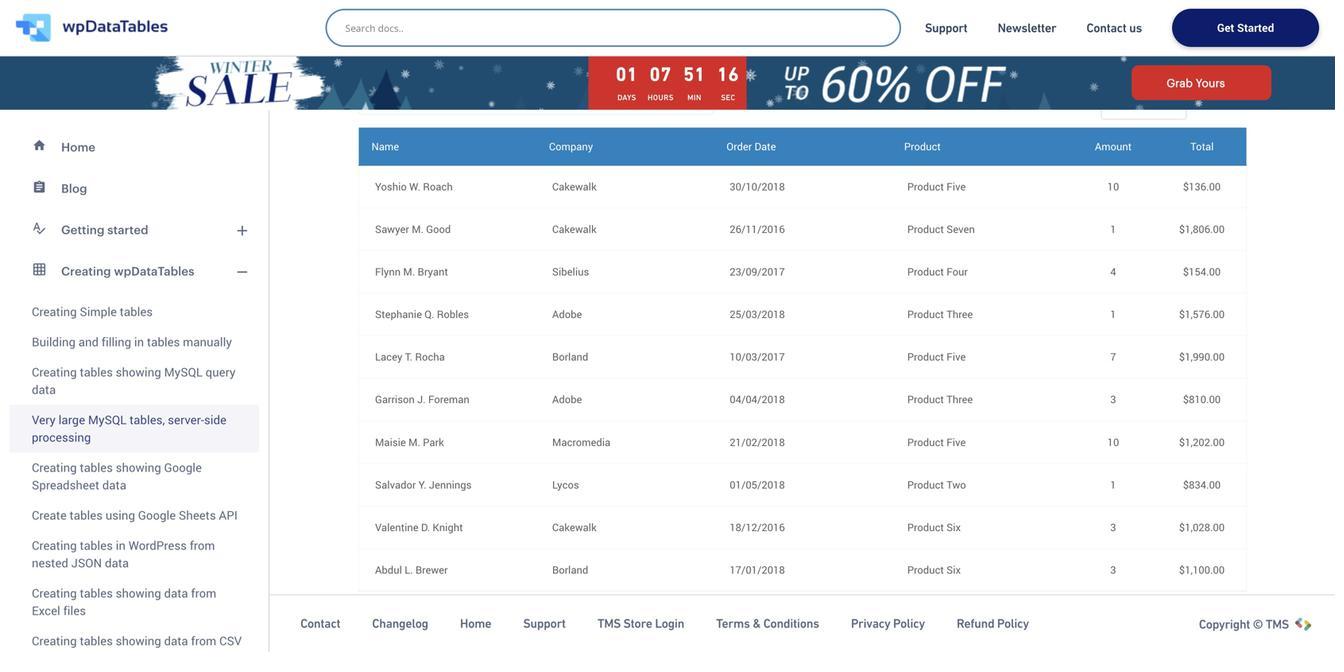 Task type: vqa. For each thing, say whether or not it's contained in the screenshot.


Task type: describe. For each thing, give the bounding box(es) containing it.
product three for 04/04/2018
[[908, 392, 973, 406]]

refund policy
[[957, 616, 1030, 631]]

google for showing
[[164, 459, 202, 475]]

name: activate to sort column ascending element
[[359, 128, 537, 165]]

creating tables showing data from excel files link
[[10, 578, 259, 626]]

25/03/2018
[[730, 307, 785, 321]]

&
[[753, 616, 761, 631]]

wordpress
[[129, 537, 187, 553]]

21/02/2018
[[730, 435, 785, 449]]

10 button
[[1113, 92, 1176, 119]]

show
[[1060, 97, 1089, 111]]

roach
[[423, 179, 453, 194]]

sawyer m. good
[[375, 222, 451, 236]]

30/10/2018
[[730, 179, 785, 194]]

product five for 30/10/2018
[[908, 179, 966, 194]]

flynn m. bryant
[[375, 264, 448, 279]]

manually
[[183, 334, 232, 350]]

maisie m. park
[[375, 435, 444, 449]]

tables up building and filling in tables manually link
[[120, 303, 153, 320]]

no
[[732, 4, 746, 17]]

m. for maisie
[[409, 435, 421, 449]]

1 horizontal spatial home link
[[460, 616, 492, 631]]

Name text field
[[375, 616, 521, 645]]

product for 17/01/2018
[[908, 563, 945, 577]]

salvador
[[375, 477, 416, 492]]

adobe for robles
[[553, 307, 582, 321]]

grab yours
[[1167, 76, 1226, 89]]

min
[[688, 93, 702, 102]]

cakewalk for good
[[553, 222, 597, 236]]

six for 18/12/2016
[[947, 520, 961, 534]]

tables for creating tables showing google spreadsheet data
[[80, 459, 113, 475]]

product seven
[[908, 222, 975, 236]]

10 for 136.00
[[1108, 179, 1120, 194]]

query
[[206, 364, 236, 380]]

10 for 1,202.00
[[1108, 435, 1120, 449]]

one
[[572, 4, 592, 17]]

using
[[106, 507, 135, 523]]

from for creating tables in wordpress from nested json data
[[190, 537, 215, 553]]

csv
[[219, 633, 242, 649]]

creating for creating tables in wordpress from nested json data
[[32, 537, 77, 553]]

the
[[346, 4, 366, 17]]

0 vertical spatial support
[[926, 21, 968, 35]]

1,202.00
[[1186, 435, 1225, 449]]

amount: activate to sort column ascending element
[[1070, 128, 1158, 165]]

0 vertical spatial support link
[[926, 20, 968, 36]]

nothing selected for 2nd nothing selected button from right
[[565, 624, 644, 638]]

total
[[1191, 139, 1214, 153]]

to
[[522, 4, 533, 17]]

4
[[1111, 264, 1117, 279]]

getting
[[61, 223, 105, 237]]

date
[[755, 139, 776, 153]]

1 horizontal spatial in
[[134, 334, 144, 350]]

tables left with
[[671, 4, 703, 17]]

getting started link
[[10, 209, 259, 250]]

by-
[[396, 4, 413, 17]]

terms
[[717, 616, 750, 631]]

product for 10/03/2017
[[908, 350, 945, 364]]

01
[[616, 63, 638, 85]]

wpdatatables - tables and charts manager wordpress plugin image
[[16, 14, 168, 42]]

flynn
[[375, 264, 401, 279]]

brewer
[[416, 563, 448, 577]]

product six for 18/12/2016
[[908, 520, 961, 534]]

bryant
[[418, 264, 448, 279]]

nothing for 2nd nothing selected button from right
[[565, 624, 602, 638]]

google for using
[[138, 507, 176, 523]]

blog
[[61, 181, 87, 195]]

product for 21/02/2018
[[908, 435, 945, 449]]

getting started
[[61, 223, 148, 237]]

creating wpdatatables link
[[10, 250, 259, 292]]

tables for creating tables showing data from csv files
[[80, 633, 113, 649]]

contact for contact us
[[1087, 21, 1127, 35]]

y.
[[419, 477, 427, 492]]

spreadsheet
[[32, 477, 99, 493]]

and
[[79, 334, 99, 350]]

creating for creating tables showing google spreadsheet data
[[32, 459, 77, 475]]

data inside "creating tables showing data from csv files"
[[164, 633, 188, 649]]

creating for creating simple tables
[[32, 303, 77, 320]]

home inside home link
[[61, 140, 95, 154]]

m. for sawyer
[[412, 222, 424, 236]]

step-
[[368, 4, 396, 17]]

1 from number field from the left
[[1085, 600, 1142, 628]]

©
[[1254, 617, 1264, 631]]

data inside creating tables showing data from excel files
[[164, 585, 188, 601]]

product: activate to sort column ascending element
[[892, 128, 1070, 165]]

columns button
[[359, 51, 463, 83]]

company
[[549, 139, 593, 153]]

product for 26/11/2016
[[908, 222, 945, 236]]

creating tables in wordpress from nested json data link
[[10, 530, 259, 578]]

yours
[[1196, 76, 1226, 89]]

good
[[426, 222, 451, 236]]

five for 21/02/2018
[[947, 435, 966, 449]]

Search input search field
[[345, 17, 890, 39]]

adobe for foreman
[[553, 392, 582, 406]]

3 for 1,028.00
[[1111, 520, 1117, 534]]

product for 30/10/2018
[[908, 179, 945, 194]]

16
[[718, 63, 740, 85]]

valentine d. knight
[[375, 520, 463, 534]]

3 for 1,100.00
[[1111, 563, 1117, 577]]

Search form search field
[[345, 17, 890, 39]]

borland for rocha
[[553, 350, 589, 364]]

product for 23/09/2017
[[908, 264, 945, 279]]

park
[[423, 435, 444, 449]]

tables down creating simple tables link
[[147, 334, 180, 350]]

create
[[535, 4, 569, 17]]

terms & conditions
[[717, 616, 820, 631]]

0 horizontal spatial support link
[[523, 616, 566, 631]]

to number field for second 'from' number field from the left
[[1174, 632, 1231, 652]]

us
[[1130, 21, 1143, 35]]

creating for creating tables showing data from csv files
[[32, 633, 77, 649]]

knight
[[433, 520, 463, 534]]

newsletter link
[[998, 20, 1057, 36]]

borland for brewer
[[553, 563, 589, 577]]

very large mysql tables, server-side processing
[[32, 411, 227, 445]]

2 selected from the left
[[960, 624, 1000, 638]]

cakewalk for knight
[[553, 520, 597, 534]]

showing for creating tables showing google spreadsheet data
[[116, 459, 161, 475]]

data inside the creating tables in wordpress from nested json data
[[105, 555, 129, 571]]

04/04/2018
[[730, 392, 785, 406]]

3 for 810.00
[[1111, 392, 1117, 406]]

stephanie
[[375, 307, 422, 321]]

from for creating tables showing data from excel files
[[191, 585, 216, 601]]

grab
[[1167, 76, 1193, 89]]

product for 25/03/2018
[[908, 307, 945, 321]]

01/05/2018
[[730, 477, 785, 492]]

data inside creating tables showing google spreadsheet data
[[102, 477, 126, 493]]

tms store login
[[598, 616, 685, 631]]

product five for 21/02/2018
[[908, 435, 966, 449]]

the step-by-step tutorial on how to create one of these huge tables with no hassle.
[[346, 4, 785, 17]]

product six for 17/01/2018
[[908, 563, 961, 577]]

1,100.00
[[1186, 563, 1225, 577]]

tables for creating tables showing mysql query data
[[80, 364, 113, 380]]

834.00
[[1190, 477, 1221, 492]]

creating simple tables link
[[10, 292, 259, 327]]

cakewalk for roach
[[553, 179, 597, 194]]

started
[[1238, 20, 1275, 35]]

refund policy link
[[957, 616, 1030, 631]]

26/11/2016
[[730, 222, 785, 236]]

from for creating tables showing data from csv files
[[191, 633, 216, 649]]



Task type: locate. For each thing, give the bounding box(es) containing it.
from inside the creating tables in wordpress from nested json data
[[190, 537, 215, 553]]

policy for refund policy
[[998, 616, 1030, 631]]

in inside the creating tables in wordpress from nested json data
[[116, 537, 126, 553]]

1 horizontal spatial tms
[[1266, 617, 1290, 631]]

1 vertical spatial borland
[[553, 563, 589, 577]]

mysql right large
[[88, 411, 127, 428]]

1 horizontal spatial nothing selected
[[921, 624, 1000, 638]]

2 three from the top
[[947, 392, 973, 406]]

3 five from the top
[[947, 435, 966, 449]]

abdul l. brewer
[[375, 563, 448, 577]]

to number field for first 'from' number field from the left
[[1085, 632, 1142, 652]]

10 inside button
[[1113, 98, 1125, 112]]

3 1 from the top
[[1111, 477, 1117, 492]]

google
[[164, 459, 202, 475], [138, 507, 176, 523]]

files for creating tables showing data from excel files
[[63, 602, 86, 619]]

1 3 from the top
[[1111, 392, 1117, 406]]

creating up spreadsheet
[[32, 459, 77, 475]]

2 showing from the top
[[116, 459, 161, 475]]

creating inside creating tables showing mysql query data
[[32, 364, 77, 380]]

showing down creating tables in wordpress from nested json data link
[[116, 585, 161, 601]]

m.
[[412, 222, 424, 236], [403, 264, 415, 279], [409, 435, 421, 449]]

2 nothing selected from the left
[[921, 624, 1000, 638]]

0 horizontal spatial policy
[[894, 616, 925, 631]]

print
[[505, 60, 529, 75]]

mysql left the query
[[164, 364, 203, 380]]

0 vertical spatial adobe
[[553, 307, 582, 321]]

2 five from the top
[[947, 350, 966, 364]]

1 horizontal spatial policy
[[998, 616, 1030, 631]]

0 vertical spatial 3
[[1111, 392, 1117, 406]]

10/03/2017
[[730, 350, 785, 364]]

0 horizontal spatial selected
[[605, 624, 644, 638]]

1 three from the top
[[947, 307, 973, 321]]

six for 17/01/2018
[[947, 563, 961, 577]]

1 vertical spatial 3
[[1111, 520, 1117, 534]]

order date: activate to sort column ascending element
[[714, 128, 892, 165]]

policy for privacy policy
[[894, 616, 925, 631]]

m. for flynn
[[403, 264, 415, 279]]

1 horizontal spatial from number field
[[1174, 600, 1231, 628]]

t.
[[405, 350, 413, 364]]

rocha
[[415, 350, 445, 364]]

1 vertical spatial cakewalk
[[553, 222, 597, 236]]

0 vertical spatial contact
[[1087, 21, 1127, 35]]

2 vertical spatial product five
[[908, 435, 966, 449]]

large
[[59, 411, 85, 428]]

0 horizontal spatial nothing selected
[[565, 624, 644, 638]]

2 vertical spatial cakewalk
[[553, 520, 597, 534]]

policy right privacy
[[894, 616, 925, 631]]

2 1 from the top
[[1111, 307, 1117, 321]]

1 adobe from the top
[[553, 307, 582, 321]]

0 vertical spatial product five
[[908, 179, 966, 194]]

home link right changelog
[[460, 616, 492, 631]]

data up very at the bottom of the page
[[32, 381, 56, 398]]

tables left the using
[[70, 507, 103, 523]]

create
[[32, 507, 67, 523]]

data up the using
[[102, 477, 126, 493]]

2 vertical spatial 1
[[1111, 477, 1117, 492]]

google down server-
[[164, 459, 202, 475]]

0 horizontal spatial files
[[32, 650, 54, 652]]

product for 01/05/2018
[[908, 477, 945, 492]]

23/09/2017
[[730, 264, 785, 279]]

2 nothing from the left
[[921, 624, 958, 638]]

0 horizontal spatial support
[[523, 616, 566, 631]]

showing down building and filling in tables manually link
[[116, 364, 161, 380]]

tables inside creating tables showing google spreadsheet data
[[80, 459, 113, 475]]

1 vertical spatial adobe
[[553, 392, 582, 406]]

1 vertical spatial mysql
[[88, 411, 127, 428]]

3
[[1111, 392, 1117, 406], [1111, 520, 1117, 534], [1111, 563, 1117, 577]]

nothing selected
[[565, 624, 644, 638], [921, 624, 1000, 638]]

creating inside creating tables showing google spreadsheet data
[[32, 459, 77, 475]]

0 vertical spatial cakewalk
[[553, 179, 597, 194]]

m. right flynn
[[403, 264, 415, 279]]

newsletter
[[998, 21, 1057, 35]]

q.
[[425, 307, 435, 321]]

1 horizontal spatial selected
[[960, 624, 1000, 638]]

1 vertical spatial contact
[[301, 616, 341, 631]]

creating tables showing google spreadsheet data
[[32, 459, 202, 493]]

creating tables showing mysql query data link
[[10, 357, 259, 405]]

product for 18/12/2016
[[908, 520, 945, 534]]

creating tables in wordpress from nested json data
[[32, 537, 215, 571]]

creating down excel
[[32, 633, 77, 649]]

0 vertical spatial six
[[947, 520, 961, 534]]

showing
[[116, 364, 161, 380], [116, 459, 161, 475], [116, 585, 161, 601], [116, 633, 161, 649]]

2 nothing selected button from the left
[[921, 617, 1053, 645]]

0 horizontal spatial to number field
[[1085, 632, 1142, 652]]

google inside creating tables showing google spreadsheet data
[[164, 459, 202, 475]]

showing for creating tables showing data from csv files
[[116, 633, 161, 649]]

1 vertical spatial five
[[947, 350, 966, 364]]

From number field
[[1085, 600, 1142, 628], [1174, 600, 1231, 628]]

1 nothing selected from the left
[[565, 624, 644, 638]]

1 vertical spatial support
[[523, 616, 566, 631]]

1 vertical spatial from
[[191, 585, 216, 601]]

policy inside privacy policy link
[[894, 616, 925, 631]]

1 vertical spatial six
[[947, 563, 961, 577]]

adobe down the sibelius
[[553, 307, 582, 321]]

0 horizontal spatial nothing
[[565, 624, 602, 638]]

policy right refund
[[998, 616, 1030, 631]]

1,028.00
[[1186, 520, 1225, 534]]

10
[[1113, 98, 1125, 112], [1108, 179, 1120, 194], [1108, 435, 1120, 449]]

privacy policy link
[[851, 616, 925, 631]]

1 horizontal spatial nothing
[[921, 624, 958, 638]]

contact link
[[301, 616, 341, 631]]

get started
[[1218, 20, 1275, 35]]

2 product three from the top
[[908, 392, 973, 406]]

tables for creating tables in wordpress from nested json data
[[80, 537, 113, 553]]

creating up creating simple tables
[[61, 264, 111, 278]]

cakewalk up the sibelius
[[553, 222, 597, 236]]

get
[[1218, 20, 1235, 35]]

0 horizontal spatial contact
[[301, 616, 341, 631]]

1 product six from the top
[[908, 520, 961, 534]]

sec
[[721, 93, 736, 102]]

1 horizontal spatial home
[[460, 616, 492, 631]]

1 horizontal spatial files
[[63, 602, 86, 619]]

1 product three from the top
[[908, 307, 973, 321]]

excel
[[32, 602, 60, 619]]

2 policy from the left
[[998, 616, 1030, 631]]

1 for 1,576.00
[[1111, 307, 1117, 321]]

files inside "creating tables showing data from csv files"
[[32, 650, 54, 652]]

m. left good
[[412, 222, 424, 236]]

home link up blog
[[10, 126, 259, 168]]

1 six from the top
[[947, 520, 961, 534]]

1 vertical spatial home
[[460, 616, 492, 631]]

creating inside the creating tables in wordpress from nested json data
[[32, 537, 77, 553]]

0 vertical spatial in
[[134, 334, 144, 350]]

product four
[[908, 264, 968, 279]]

1,806.00
[[1186, 222, 1225, 236]]

2 vertical spatial 10
[[1108, 435, 1120, 449]]

0 horizontal spatial in
[[116, 537, 126, 553]]

copyright © tms
[[1200, 617, 1290, 631]]

five
[[947, 179, 966, 194], [947, 350, 966, 364], [947, 435, 966, 449]]

get started link
[[1173, 9, 1320, 47]]

of
[[595, 4, 606, 17]]

creating tables showing data from excel files
[[32, 585, 216, 619]]

how
[[496, 4, 519, 17]]

2 borland from the top
[[553, 563, 589, 577]]

order date
[[727, 139, 776, 153]]

selected
[[605, 624, 644, 638], [960, 624, 1000, 638]]

m. left park
[[409, 435, 421, 449]]

sheets
[[179, 507, 216, 523]]

1 vertical spatial 10
[[1108, 179, 1120, 194]]

0 vertical spatial m.
[[412, 222, 424, 236]]

from inside "creating tables showing data from csv files"
[[191, 633, 216, 649]]

1 five from the top
[[947, 179, 966, 194]]

product six down product two
[[908, 520, 961, 534]]

showing down very large mysql tables, server-side processing link
[[116, 459, 161, 475]]

lycos
[[553, 477, 579, 492]]

tms left store
[[598, 616, 621, 631]]

To number field
[[1085, 632, 1142, 652], [1174, 632, 1231, 652]]

adobe up macromedia
[[553, 392, 582, 406]]

tables,
[[130, 411, 165, 428]]

google up wordpress
[[138, 507, 176, 523]]

contact for contact
[[301, 616, 341, 631]]

lacey
[[375, 350, 403, 364]]

creating for creating tables showing data from excel files
[[32, 585, 77, 601]]

total: activate to sort column ascending element
[[1158, 128, 1247, 165]]

1 horizontal spatial support
[[926, 21, 968, 35]]

3 product five from the top
[[908, 435, 966, 449]]

1 cakewalk from the top
[[553, 179, 597, 194]]

data right json
[[105, 555, 129, 571]]

nested
[[32, 555, 68, 571]]

1 vertical spatial files
[[32, 650, 54, 652]]

0 vertical spatial from
[[190, 537, 215, 553]]

0 vertical spatial mysql
[[164, 364, 203, 380]]

six up refund
[[947, 563, 961, 577]]

2 vertical spatial 3
[[1111, 563, 1117, 577]]

1 1 from the top
[[1111, 222, 1117, 236]]

1 vertical spatial 1
[[1111, 307, 1117, 321]]

stephanie q. robles
[[375, 307, 469, 321]]

2 adobe from the top
[[553, 392, 582, 406]]

1 horizontal spatial to number field
[[1174, 632, 1231, 652]]

To text field
[[730, 632, 876, 652]]

2 product five from the top
[[908, 350, 966, 364]]

from
[[190, 537, 215, 553], [191, 585, 216, 601], [191, 633, 216, 649]]

showing down the creating tables showing data from excel files link
[[116, 633, 161, 649]]

1 vertical spatial google
[[138, 507, 176, 523]]

0 horizontal spatial mysql
[[88, 411, 127, 428]]

1 for 834.00
[[1111, 477, 1117, 492]]

tables up spreadsheet
[[80, 459, 113, 475]]

home right changelog
[[460, 616, 492, 631]]

simple
[[80, 303, 117, 320]]

creating for creating tables showing mysql query data
[[32, 364, 77, 380]]

2 vertical spatial from
[[191, 633, 216, 649]]

0 vertical spatial files
[[63, 602, 86, 619]]

0 vertical spatial product three
[[908, 307, 973, 321]]

changelog link
[[372, 616, 429, 631]]

0 vertical spatial home
[[61, 140, 95, 154]]

mysql inside creating tables showing mysql query data
[[164, 364, 203, 380]]

1 vertical spatial in
[[116, 537, 126, 553]]

showing inside "creating tables showing data from csv files"
[[116, 633, 161, 649]]

tables inside "creating tables showing data from csv files"
[[80, 633, 113, 649]]

in right filling
[[134, 334, 144, 350]]

tables down creating tables showing data from excel files
[[80, 633, 113, 649]]

0 horizontal spatial home link
[[10, 126, 259, 168]]

tables inside the creating tables in wordpress from nested json data
[[80, 537, 113, 553]]

two
[[947, 477, 967, 492]]

api
[[219, 507, 238, 523]]

showing for creating tables showing mysql query data
[[116, 364, 161, 380]]

1 vertical spatial product five
[[908, 350, 966, 364]]

1 product five from the top
[[908, 179, 966, 194]]

robles
[[437, 307, 469, 321]]

0 horizontal spatial tms
[[598, 616, 621, 631]]

0 vertical spatial google
[[164, 459, 202, 475]]

support link
[[926, 20, 968, 36], [523, 616, 566, 631]]

building and filling in tables manually link
[[10, 327, 259, 357]]

2 product six from the top
[[908, 563, 961, 577]]

nothing for 2nd nothing selected button
[[921, 624, 958, 638]]

tables down and at the bottom left
[[80, 364, 113, 380]]

files down excel
[[32, 650, 54, 652]]

17/01/2018
[[730, 563, 785, 577]]

conditions
[[764, 616, 820, 631]]

2 3 from the top
[[1111, 520, 1117, 534]]

three for 1
[[947, 307, 973, 321]]

tables inside creating tables showing mysql query data
[[80, 364, 113, 380]]

1 vertical spatial home link
[[460, 616, 492, 631]]

1 showing from the top
[[116, 364, 161, 380]]

salvador y. jennings
[[375, 477, 472, 492]]

processing
[[32, 429, 91, 445]]

creating down "building"
[[32, 364, 77, 380]]

creating up "building"
[[32, 303, 77, 320]]

1 for 1,806.00
[[1111, 222, 1117, 236]]

files for creating tables showing data from csv files
[[32, 650, 54, 652]]

home up blog
[[61, 140, 95, 154]]

three for 3
[[947, 392, 973, 406]]

1 nothing selected button from the left
[[565, 617, 698, 645]]

product
[[905, 139, 941, 153], [908, 179, 945, 194], [908, 222, 945, 236], [908, 264, 945, 279], [908, 307, 945, 321], [908, 350, 945, 364], [908, 392, 945, 406], [908, 435, 945, 449], [908, 477, 945, 492], [908, 520, 945, 534], [908, 563, 945, 577]]

3 cakewalk from the top
[[553, 520, 597, 534]]

nothing selected for 2nd nothing selected button
[[921, 624, 1000, 638]]

0 vertical spatial 10
[[1113, 98, 1125, 112]]

company: activate to sort column ascending element
[[537, 128, 714, 165]]

six down two
[[947, 520, 961, 534]]

five for 30/10/2018
[[947, 179, 966, 194]]

showing inside creating tables showing mysql query data
[[116, 364, 161, 380]]

cakewalk down company
[[553, 179, 597, 194]]

51
[[684, 63, 706, 85]]

data inside creating tables showing mysql query data
[[32, 381, 56, 398]]

1 vertical spatial three
[[947, 392, 973, 406]]

very large mysql tables, server-side processing link
[[10, 405, 259, 452]]

google inside 'link'
[[138, 507, 176, 523]]

grab yours link
[[1132, 65, 1272, 100]]

2 six from the top
[[947, 563, 961, 577]]

files inside creating tables showing data from excel files
[[63, 602, 86, 619]]

mysql inside very large mysql tables, server-side processing
[[88, 411, 127, 428]]

in down the using
[[116, 537, 126, 553]]

1
[[1111, 222, 1117, 236], [1111, 307, 1117, 321], [1111, 477, 1117, 492]]

maisie
[[375, 435, 406, 449]]

0 vertical spatial borland
[[553, 350, 589, 364]]

files right excel
[[63, 602, 86, 619]]

product five
[[908, 179, 966, 194], [908, 350, 966, 364], [908, 435, 966, 449]]

on
[[480, 4, 494, 17]]

product five for 10/03/2017
[[908, 350, 966, 364]]

creating inside creating tables showing data from excel files
[[32, 585, 77, 601]]

tables up json
[[80, 537, 113, 553]]

sawyer
[[375, 222, 409, 236]]

showing inside creating tables showing data from excel files
[[116, 585, 161, 601]]

creating tables showing mysql query data
[[32, 364, 236, 398]]

4 showing from the top
[[116, 633, 161, 649]]

garrison j. foreman
[[375, 392, 470, 406]]

tables inside creating tables showing data from excel files
[[80, 585, 113, 601]]

0 vertical spatial 1
[[1111, 222, 1117, 236]]

borland
[[553, 350, 589, 364], [553, 563, 589, 577]]

product for 04/04/2018
[[908, 392, 945, 406]]

creating simple tables
[[32, 303, 153, 320]]

1 horizontal spatial contact
[[1087, 21, 1127, 35]]

creating tables showing data from csv files link
[[10, 626, 259, 652]]

1 vertical spatial support link
[[523, 616, 566, 631]]

creating up excel
[[32, 585, 77, 601]]

data
[[32, 381, 56, 398], [102, 477, 126, 493], [105, 555, 129, 571], [164, 585, 188, 601], [164, 633, 188, 649]]

0 vertical spatial home link
[[10, 126, 259, 168]]

five for 10/03/2017
[[947, 350, 966, 364]]

2 vertical spatial m.
[[409, 435, 421, 449]]

0 horizontal spatial nothing selected button
[[565, 617, 698, 645]]

in
[[134, 334, 144, 350], [116, 537, 126, 553]]

0 horizontal spatial from number field
[[1085, 600, 1142, 628]]

1 vertical spatial product three
[[908, 392, 973, 406]]

showing inside creating tables showing google spreadsheet data
[[116, 459, 161, 475]]

creating tables showing data from csv files
[[32, 633, 242, 652]]

From text field
[[730, 600, 876, 628]]

from inside creating tables showing data from excel files
[[191, 585, 216, 601]]

tables down json
[[80, 585, 113, 601]]

product three for 25/03/2018
[[908, 307, 973, 321]]

0 horizontal spatial home
[[61, 140, 95, 154]]

136.00
[[1190, 179, 1221, 194]]

1 vertical spatial product six
[[908, 563, 961, 577]]

1 to number field from the left
[[1085, 632, 1142, 652]]

creating up nested
[[32, 537, 77, 553]]

1 policy from the left
[[894, 616, 925, 631]]

creating inside "creating tables showing data from csv files"
[[32, 633, 77, 649]]

four
[[947, 264, 968, 279]]

valentine
[[375, 520, 419, 534]]

yoshio
[[375, 179, 407, 194]]

product six up refund
[[908, 563, 961, 577]]

1 borland from the top
[[553, 350, 589, 364]]

tables for create tables using google sheets api
[[70, 507, 103, 523]]

policy inside refund policy link
[[998, 616, 1030, 631]]

tables for creating tables showing data from excel files
[[80, 585, 113, 601]]

1 selected from the left
[[605, 624, 644, 638]]

2 from number field from the left
[[1174, 600, 1231, 628]]

0 vertical spatial three
[[947, 307, 973, 321]]

l.
[[405, 563, 413, 577]]

3 showing from the top
[[116, 585, 161, 601]]

privacy policy
[[851, 616, 925, 631]]

tms right © at the right
[[1266, 617, 1290, 631]]

1 horizontal spatial mysql
[[164, 364, 203, 380]]

2 to number field from the left
[[1174, 632, 1231, 652]]

tms store login link
[[598, 616, 685, 631]]

foreman
[[428, 392, 470, 406]]

json
[[71, 555, 102, 571]]

1 vertical spatial m.
[[403, 264, 415, 279]]

0 vertical spatial five
[[947, 179, 966, 194]]

1 horizontal spatial support link
[[926, 20, 968, 36]]

blog link
[[10, 168, 259, 209]]

tables inside 'link'
[[70, 507, 103, 523]]

showing for creating tables showing data from excel files
[[116, 585, 161, 601]]

changelog
[[372, 616, 429, 631]]

garrison
[[375, 392, 415, 406]]

2 vertical spatial five
[[947, 435, 966, 449]]

3 3 from the top
[[1111, 563, 1117, 577]]

0 vertical spatial product six
[[908, 520, 961, 534]]

cakewalk down lycos
[[553, 520, 597, 534]]

1 horizontal spatial nothing selected button
[[921, 617, 1053, 645]]

data left csv
[[164, 633, 188, 649]]

copyright
[[1200, 617, 1251, 631]]

data down wordpress
[[164, 585, 188, 601]]

2 cakewalk from the top
[[553, 222, 597, 236]]

1 nothing from the left
[[565, 624, 602, 638]]

creating for creating wpdatatables
[[61, 264, 111, 278]]



